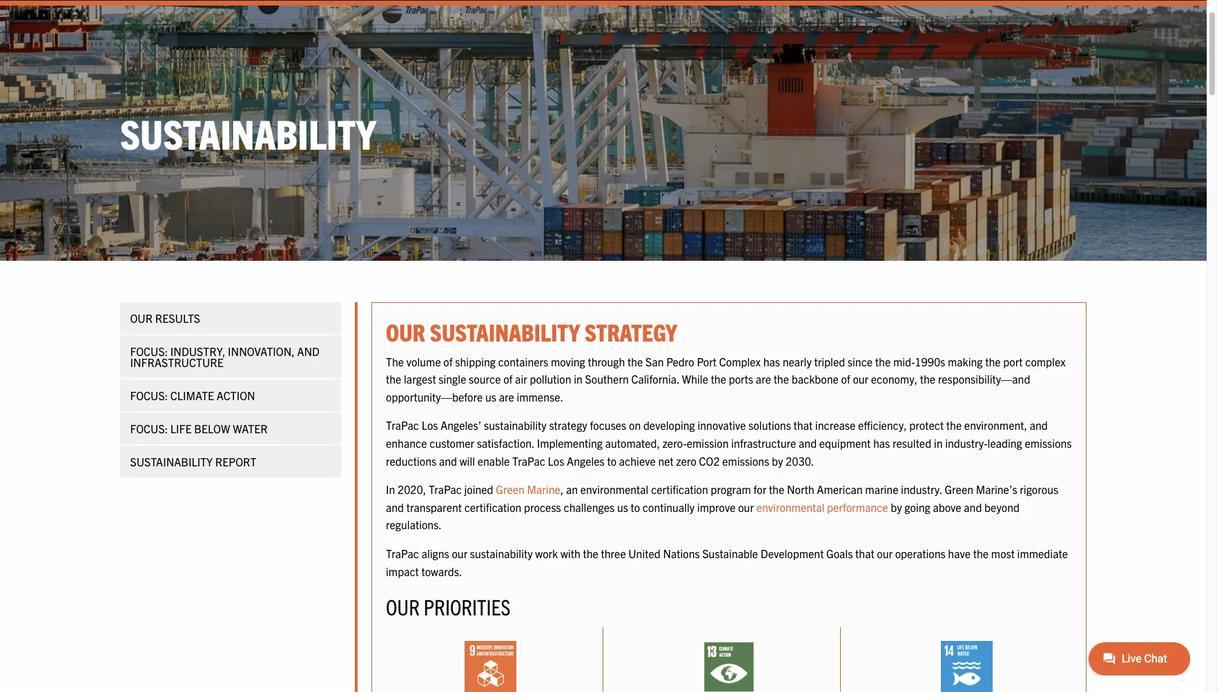 Task type: locate. For each thing, give the bounding box(es) containing it.
sustainability
[[484, 419, 547, 433], [470, 547, 533, 561]]

life
[[171, 422, 192, 436]]

0 vertical spatial us
[[485, 390, 497, 404]]

0 vertical spatial are
[[756, 372, 771, 386]]

while
[[682, 372, 709, 386]]

are
[[756, 372, 771, 386], [499, 390, 514, 404]]

green marine link
[[496, 483, 561, 497]]

certification down joined
[[465, 501, 522, 514]]

0 vertical spatial focus:
[[131, 345, 168, 359]]

since
[[848, 355, 873, 369]]

sustainability inside the trapac los angeles' sustainability strategy focuses on developing innovative solutions that increase efficiency, protect the environment, and enhance customer satisfaction. implementing automated, zero-emission infrastructure and equipment has resulted in industry-leading emissions reductions and will enable trapac los angeles to achieve net zero co2 emissions by 2030.
[[484, 419, 547, 433]]

protect
[[910, 419, 944, 433]]

the down '1990s'
[[920, 372, 936, 386]]

marine
[[527, 483, 561, 497]]

enhance
[[386, 436, 427, 450]]

that inside trapac aligns our sustainability work with the three united nations sustainable development goals that our operations have the most immediate impact towards.
[[856, 547, 875, 561]]

1 horizontal spatial sustainability
[[430, 317, 580, 347]]

environmental up challenges on the bottom of the page
[[581, 483, 649, 497]]

air
[[515, 372, 527, 386]]

green up above
[[945, 483, 974, 497]]

2 vertical spatial focus:
[[131, 422, 168, 436]]

focus: life below water
[[131, 422, 268, 436]]

1 horizontal spatial has
[[874, 436, 890, 450]]

that left increase
[[794, 419, 813, 433]]

our sustainability strategy
[[386, 317, 677, 347]]

1 vertical spatial los
[[548, 454, 565, 468]]

are down the source
[[499, 390, 514, 404]]

our left results
[[131, 312, 153, 326]]

1 vertical spatial emissions
[[723, 454, 770, 468]]

1 horizontal spatial emissions
[[1025, 436, 1072, 450]]

trapac up green marine link at bottom
[[512, 454, 546, 468]]

to left the "continually"
[[631, 501, 640, 514]]

pollution
[[530, 372, 571, 386]]

our results link
[[120, 303, 341, 335]]

focus: for focus: industry, innovation, and infrastructure
[[131, 345, 168, 359]]

moving
[[551, 355, 585, 369]]

industry.
[[901, 483, 943, 497]]

focus: for focus: climate action
[[131, 389, 168, 403]]

our
[[131, 312, 153, 326], [386, 317, 425, 347], [386, 593, 420, 620]]

trapac los angeles' sustainability strategy focuses on developing innovative solutions that increase efficiency, protect the environment, and enhance customer satisfaction. implementing automated, zero-emission infrastructure and equipment has resulted in industry-leading emissions reductions and will enable trapac los angeles to achieve net zero co2 emissions by 2030.
[[386, 419, 1072, 468]]

in down protect
[[934, 436, 943, 450]]

industry-
[[946, 436, 988, 450]]

1 horizontal spatial that
[[856, 547, 875, 561]]

largest
[[404, 372, 436, 386]]

in inside the volume of shipping containers moving through the san pedro port complex has nearly tripled since the mid-1990s making the port complex the largest single source of air pollution in southern california. while the ports are the backbone of our economy, the responsibility—and opportunity—before us are immense.
[[574, 372, 583, 386]]

0 horizontal spatial in
[[574, 372, 583, 386]]

2020,
[[398, 483, 426, 497]]

sustainability inside trapac aligns our sustainability work with the three united nations sustainable development goals that our operations have the most immediate impact towards.
[[470, 547, 533, 561]]

environmental down north
[[757, 501, 825, 514]]

and up 2030. at right bottom
[[799, 436, 817, 450]]

trapac
[[386, 419, 419, 433], [512, 454, 546, 468], [429, 483, 462, 497], [386, 547, 419, 561]]

results
[[156, 312, 201, 326]]

transparent
[[407, 501, 462, 514]]

challenges
[[564, 501, 615, 514]]

by down infrastructure
[[772, 454, 783, 468]]

1 vertical spatial by
[[891, 501, 902, 514]]

0 horizontal spatial green
[[496, 483, 525, 497]]

our down the since on the right bottom of page
[[853, 372, 869, 386]]

focus: inside the 'focus: industry, innovation, and infrastructure'
[[131, 345, 168, 359]]

strategy
[[585, 317, 677, 347]]

zero-
[[663, 436, 687, 450]]

the left san
[[628, 355, 643, 369]]

2 green from the left
[[945, 483, 974, 497]]

us
[[485, 390, 497, 404], [617, 501, 628, 514]]

focus: inside 'link'
[[131, 389, 168, 403]]

0 vertical spatial los
[[422, 419, 438, 433]]

the right have
[[974, 547, 989, 561]]

program
[[711, 483, 751, 497]]

are right ports
[[756, 372, 771, 386]]

0 horizontal spatial los
[[422, 419, 438, 433]]

focus: left life
[[131, 422, 168, 436]]

strategy
[[549, 419, 588, 433]]

us right challenges on the bottom of the page
[[617, 501, 628, 514]]

and down in at the left of page
[[386, 501, 404, 514]]

1 focus: from the top
[[131, 345, 168, 359]]

0 vertical spatial that
[[794, 419, 813, 433]]

port
[[1004, 355, 1023, 369]]

our
[[853, 372, 869, 386], [738, 501, 754, 514], [452, 547, 468, 561], [877, 547, 893, 561]]

1 vertical spatial environmental
[[757, 501, 825, 514]]

focus: life below water link
[[120, 413, 341, 445]]

certification
[[651, 483, 708, 497], [465, 501, 522, 514]]

sustainability down life
[[131, 455, 213, 469]]

emissions
[[1025, 436, 1072, 450], [723, 454, 770, 468]]

1 vertical spatial are
[[499, 390, 514, 404]]

1 horizontal spatial to
[[631, 501, 640, 514]]

1 green from the left
[[496, 483, 525, 497]]

containers
[[498, 355, 549, 369]]

making
[[948, 355, 983, 369]]

united
[[629, 547, 661, 561]]

0 horizontal spatial by
[[772, 454, 783, 468]]

0 vertical spatial emissions
[[1025, 436, 1072, 450]]

the up economy,
[[876, 355, 891, 369]]

leading
[[988, 436, 1023, 450]]

our for our sustainability strategy
[[386, 317, 425, 347]]

1 horizontal spatial green
[[945, 483, 974, 497]]

in down moving
[[574, 372, 583, 386]]

0 vertical spatial sustainability
[[484, 419, 547, 433]]

an
[[566, 483, 578, 497]]

our up the at left
[[386, 317, 425, 347]]

green
[[496, 483, 525, 497], [945, 483, 974, 497]]

1 vertical spatial certification
[[465, 501, 522, 514]]

our down for on the bottom right of page
[[738, 501, 754, 514]]

1 horizontal spatial us
[[617, 501, 628, 514]]

the right for on the bottom right of page
[[769, 483, 785, 497]]

of left air at bottom
[[504, 372, 513, 386]]

green right joined
[[496, 483, 525, 497]]

0 horizontal spatial that
[[794, 419, 813, 433]]

0 horizontal spatial emissions
[[723, 454, 770, 468]]

1 horizontal spatial los
[[548, 454, 565, 468]]

0 horizontal spatial us
[[485, 390, 497, 404]]

to left achieve
[[607, 454, 617, 468]]

sustainability for angeles'
[[484, 419, 547, 433]]

environmental performance link
[[757, 501, 889, 514]]

our inside , an environmental certification program for the north american marine industry.  green marine's rigorous and transparent certification process challenges us to continually improve our
[[738, 501, 754, 514]]

that right goals
[[856, 547, 875, 561]]

trapac up transparent
[[429, 483, 462, 497]]

nearly
[[783, 355, 812, 369]]

los down implementing
[[548, 454, 565, 468]]

development
[[761, 547, 824, 561]]

rigorous
[[1020, 483, 1059, 497]]

solutions
[[749, 419, 791, 433]]

the inside , an environmental certification program for the north american marine industry.  green marine's rigorous and transparent certification process challenges us to continually improve our
[[769, 483, 785, 497]]

the down nearly in the right of the page
[[774, 372, 789, 386]]

sustainability
[[430, 317, 580, 347], [131, 455, 213, 469]]

1 horizontal spatial in
[[934, 436, 943, 450]]

1 vertical spatial sustainability
[[470, 547, 533, 561]]

emissions right leading on the bottom right of page
[[1025, 436, 1072, 450]]

trapac up impact
[[386, 547, 419, 561]]

0 horizontal spatial of
[[444, 355, 453, 369]]

automated,
[[605, 436, 660, 450]]

1 horizontal spatial certification
[[651, 483, 708, 497]]

the up industry-
[[947, 419, 962, 433]]

1 horizontal spatial by
[[891, 501, 902, 514]]

2 focus: from the top
[[131, 389, 168, 403]]

0 vertical spatial in
[[574, 372, 583, 386]]

north
[[787, 483, 815, 497]]

american
[[817, 483, 863, 497]]

1 vertical spatial in
[[934, 436, 943, 450]]

1 vertical spatial to
[[631, 501, 640, 514]]

certification up the "continually"
[[651, 483, 708, 497]]

process
[[524, 501, 561, 514]]

1 vertical spatial sustainability
[[131, 455, 213, 469]]

the down the at left
[[386, 372, 402, 386]]

us down the source
[[485, 390, 497, 404]]

our down impact
[[386, 593, 420, 620]]

0 vertical spatial by
[[772, 454, 783, 468]]

0 horizontal spatial to
[[607, 454, 617, 468]]

operations
[[896, 547, 946, 561]]

environment,
[[965, 419, 1028, 433]]

immense.
[[517, 390, 564, 404]]

san
[[646, 355, 664, 369]]

banner
[[0, 0, 1207, 6]]

increase
[[815, 419, 856, 433]]

0 horizontal spatial certification
[[465, 501, 522, 514]]

2 horizontal spatial of
[[841, 372, 851, 386]]

beyond
[[985, 501, 1020, 514]]

sustainability up containers
[[430, 317, 580, 347]]

marine's
[[976, 483, 1018, 497]]

and down customer
[[439, 454, 457, 468]]

has left nearly in the right of the page
[[764, 355, 780, 369]]

focus: industry, innovation, and infrastructure
[[131, 345, 320, 370]]

of down the since on the right bottom of page
[[841, 372, 851, 386]]

sustainability up satisfaction.
[[484, 419, 547, 433]]

by left going
[[891, 501, 902, 514]]

1 vertical spatial that
[[856, 547, 875, 561]]

0 vertical spatial to
[[607, 454, 617, 468]]

1 vertical spatial has
[[874, 436, 890, 450]]

has down efficiency,
[[874, 436, 890, 450]]

our for our priorities
[[386, 593, 420, 620]]

0 horizontal spatial has
[[764, 355, 780, 369]]

focus:
[[131, 345, 168, 359], [131, 389, 168, 403], [131, 422, 168, 436]]

of up single
[[444, 355, 453, 369]]

customer
[[430, 436, 475, 450]]

1 vertical spatial us
[[617, 501, 628, 514]]

has inside the trapac los angeles' sustainability strategy focuses on developing innovative solutions that increase efficiency, protect the environment, and enhance customer satisfaction. implementing automated, zero-emission infrastructure and equipment has resulted in industry-leading emissions reductions and will enable trapac los angeles to achieve net zero co2 emissions by 2030.
[[874, 436, 890, 450]]

emissions down infrastructure
[[723, 454, 770, 468]]

0 horizontal spatial environmental
[[581, 483, 649, 497]]

infrastructure
[[131, 356, 224, 370]]

0 vertical spatial environmental
[[581, 483, 649, 497]]

1 vertical spatial focus:
[[131, 389, 168, 403]]

source
[[469, 372, 501, 386]]

trapac aligns our sustainability work with the three united nations sustainable development goals that our operations have the most immediate impact towards.
[[386, 547, 1068, 578]]

3 focus: from the top
[[131, 422, 168, 436]]

los up customer
[[422, 419, 438, 433]]

trapac up the enhance
[[386, 419, 419, 433]]

focus: left climate
[[131, 389, 168, 403]]

by inside by going above and beyond regulations.
[[891, 501, 902, 514]]

0 vertical spatial has
[[764, 355, 780, 369]]

by
[[772, 454, 783, 468], [891, 501, 902, 514]]

and right above
[[964, 501, 982, 514]]

focus: down "our results"
[[131, 345, 168, 359]]

environmental
[[581, 483, 649, 497], [757, 501, 825, 514]]

the up responsibility—and
[[986, 355, 1001, 369]]

sustainability left work
[[470, 547, 533, 561]]

our left operations
[[877, 547, 893, 561]]



Task type: vqa. For each thing, say whether or not it's contained in the screenshot.
top Are
yes



Task type: describe. For each thing, give the bounding box(es) containing it.
1 horizontal spatial environmental
[[757, 501, 825, 514]]

our right "aligns"
[[452, 547, 468, 561]]

our inside the volume of shipping containers moving through the san pedro port complex has nearly tripled since the mid-1990s making the port complex the largest single source of air pollution in southern california. while the ports are the backbone of our economy, the responsibility—and opportunity—before us are immense.
[[853, 372, 869, 386]]

0 horizontal spatial are
[[499, 390, 514, 404]]

regulations.
[[386, 518, 442, 532]]

in
[[386, 483, 395, 497]]

co2
[[699, 454, 720, 468]]

implementing
[[537, 436, 603, 450]]

us inside , an environmental certification program for the north american marine industry.  green marine's rigorous and transparent certification process challenges us to continually improve our
[[617, 501, 628, 514]]

environmental performance
[[757, 501, 889, 514]]

environmental inside , an environmental certification program for the north american marine industry.  green marine's rigorous and transparent certification process challenges us to continually improve our
[[581, 483, 649, 497]]

backbone
[[792, 372, 839, 386]]

towards.
[[422, 565, 462, 578]]

impact
[[386, 565, 419, 578]]

priorities
[[424, 593, 511, 620]]

water
[[233, 422, 268, 436]]

the right 'with'
[[583, 547, 599, 561]]

and inside by going above and beyond regulations.
[[964, 501, 982, 514]]

industry,
[[171, 345, 226, 359]]

tripled
[[815, 355, 845, 369]]

mid-
[[894, 355, 915, 369]]

reductions
[[386, 454, 437, 468]]

enable
[[478, 454, 510, 468]]

and
[[298, 345, 320, 359]]

port
[[697, 355, 717, 369]]

going
[[905, 501, 931, 514]]

focus: climate action
[[131, 389, 256, 403]]

single
[[439, 372, 466, 386]]

focus: industry, innovation, and infrastructure link
[[120, 336, 341, 379]]

us inside the volume of shipping containers moving through the san pedro port complex has nearly tripled since the mid-1990s making the port complex the largest single source of air pollution in southern california. while the ports are the backbone of our economy, the responsibility—and opportunity—before us are immense.
[[485, 390, 497, 404]]

below
[[195, 422, 231, 436]]

goals
[[827, 547, 853, 561]]

complex
[[1026, 355, 1066, 369]]

satisfaction.
[[477, 436, 535, 450]]

to inside , an environmental certification program for the north american marine industry.  green marine's rigorous and transparent certification process challenges us to continually improve our
[[631, 501, 640, 514]]

report
[[216, 455, 257, 469]]

work
[[535, 547, 558, 561]]

2030.
[[786, 454, 814, 468]]

the volume of shipping containers moving through the san pedro port complex has nearly tripled since the mid-1990s making the port complex the largest single source of air pollution in southern california. while the ports are the backbone of our economy, the responsibility—and opportunity—before us are immense.
[[386, 355, 1066, 404]]

developing
[[644, 419, 695, 433]]

emission
[[687, 436, 729, 450]]

pedro
[[667, 355, 695, 369]]

by going above and beyond regulations.
[[386, 501, 1020, 532]]

the down port
[[711, 372, 727, 386]]

has inside the volume of shipping containers moving through the san pedro port complex has nearly tripled since the mid-1990s making the port complex the largest single source of air pollution in southern california. while the ports are the backbone of our economy, the responsibility—and opportunity—before us are immense.
[[764, 355, 780, 369]]

with
[[561, 547, 581, 561]]

opportunity—before
[[386, 390, 483, 404]]

above
[[933, 501, 962, 514]]

focus: climate action link
[[120, 380, 341, 412]]

angeles'
[[441, 419, 482, 433]]

california.
[[632, 372, 680, 386]]

economy,
[[871, 372, 918, 386]]

resulted
[[893, 436, 932, 450]]

focus: for focus: life below water
[[131, 422, 168, 436]]

through
[[588, 355, 625, 369]]

will
[[460, 454, 475, 468]]

our priorities
[[386, 593, 511, 620]]

that inside the trapac los angeles' sustainability strategy focuses on developing innovative solutions that increase efficiency, protect the environment, and enhance customer satisfaction. implementing automated, zero-emission infrastructure and equipment has resulted in industry-leading emissions reductions and will enable trapac los angeles to achieve net zero co2 emissions by 2030.
[[794, 419, 813, 433]]

focuses
[[590, 419, 627, 433]]

0 vertical spatial sustainability
[[430, 317, 580, 347]]

sustainability
[[120, 108, 376, 158]]

for
[[754, 483, 767, 497]]

the
[[386, 355, 404, 369]]

sustainable
[[703, 547, 758, 561]]

action
[[217, 389, 256, 403]]

sustainability for our
[[470, 547, 533, 561]]

1 horizontal spatial of
[[504, 372, 513, 386]]

trapac inside trapac aligns our sustainability work with the three united nations sustainable development goals that our operations have the most immediate impact towards.
[[386, 547, 419, 561]]

to inside the trapac los angeles' sustainability strategy focuses on developing innovative solutions that increase efficiency, protect the environment, and enhance customer satisfaction. implementing automated, zero-emission infrastructure and equipment has resulted in industry-leading emissions reductions and will enable trapac los angeles to achieve net zero co2 emissions by 2030.
[[607, 454, 617, 468]]

in 2020, trapac joined green marine
[[386, 483, 561, 497]]

continually
[[643, 501, 695, 514]]

marine
[[866, 483, 899, 497]]

the inside the trapac los angeles' sustainability strategy focuses on developing innovative solutions that increase efficiency, protect the environment, and enhance customer satisfaction. implementing automated, zero-emission infrastructure and equipment has resulted in industry-leading emissions reductions and will enable trapac los angeles to achieve net zero co2 emissions by 2030.
[[947, 419, 962, 433]]

by inside the trapac los angeles' sustainability strategy focuses on developing innovative solutions that increase efficiency, protect the environment, and enhance customer satisfaction. implementing automated, zero-emission infrastructure and equipment has resulted in industry-leading emissions reductions and will enable trapac los angeles to achieve net zero co2 emissions by 2030.
[[772, 454, 783, 468]]

our results
[[131, 312, 201, 326]]

volume
[[407, 355, 441, 369]]

0 vertical spatial certification
[[651, 483, 708, 497]]

in inside the trapac los angeles' sustainability strategy focuses on developing innovative solutions that increase efficiency, protect the environment, and enhance customer satisfaction. implementing automated, zero-emission infrastructure and equipment has resulted in industry-leading emissions reductions and will enable trapac los angeles to achieve net zero co2 emissions by 2030.
[[934, 436, 943, 450]]

and right environment,
[[1030, 419, 1048, 433]]

zero
[[676, 454, 697, 468]]

1 horizontal spatial are
[[756, 372, 771, 386]]

shipping
[[455, 355, 496, 369]]

achieve
[[619, 454, 656, 468]]

our for our results
[[131, 312, 153, 326]]

on
[[629, 419, 641, 433]]

, an environmental certification program for the north american marine industry.  green marine's rigorous and transparent certification process challenges us to continually improve our
[[386, 483, 1059, 514]]

efficiency,
[[858, 419, 907, 433]]

and inside , an environmental certification program for the north american marine industry.  green marine's rigorous and transparent certification process challenges us to continually improve our
[[386, 501, 404, 514]]

performance
[[827, 501, 889, 514]]

infrastructure
[[732, 436, 797, 450]]

,
[[561, 483, 564, 497]]

aligns
[[422, 547, 449, 561]]

net
[[658, 454, 674, 468]]

sustainability report
[[131, 455, 257, 469]]

innovation,
[[228, 345, 295, 359]]

equipment
[[820, 436, 871, 450]]

southern
[[585, 372, 629, 386]]

green inside , an environmental certification program for the north american marine industry.  green marine's rigorous and transparent certification process challenges us to continually improve our
[[945, 483, 974, 497]]

0 horizontal spatial sustainability
[[131, 455, 213, 469]]

innovative
[[698, 419, 746, 433]]

three
[[601, 547, 626, 561]]

sustainability report link
[[120, 446, 341, 478]]

1990s
[[915, 355, 946, 369]]

responsibility—and
[[938, 372, 1031, 386]]

angeles
[[567, 454, 605, 468]]



